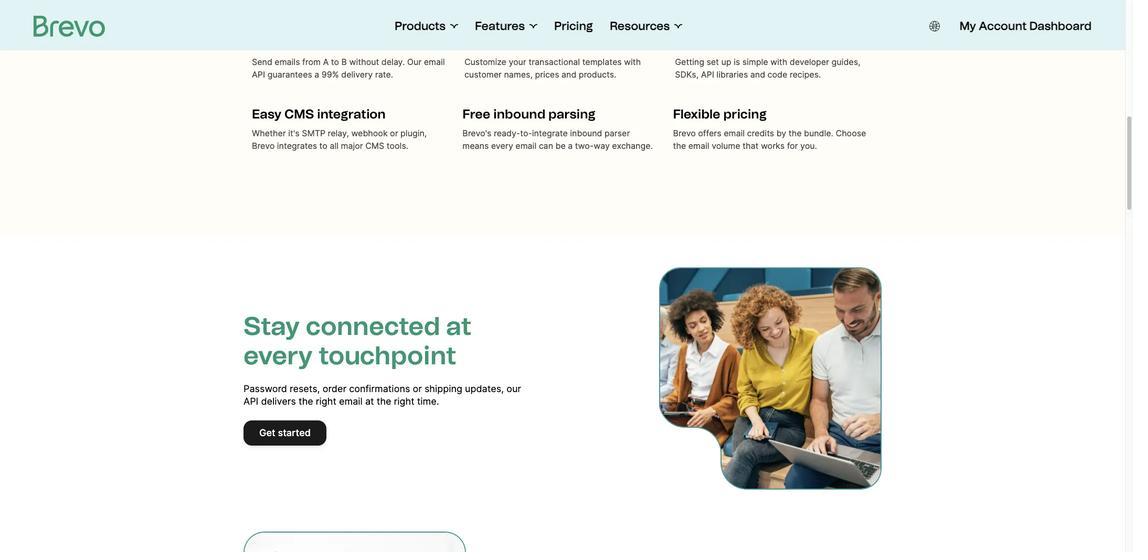 Task type: describe. For each thing, give the bounding box(es) containing it.
guides,
[[832, 57, 861, 67]]

volume
[[712, 141, 741, 151]]

major
[[341, 141, 363, 151]]

api up from
[[290, 35, 311, 50]]

get started
[[259, 428, 311, 439]]

send emails from a to b without delay. our email api guarantees a 99% delivery rate.
[[252, 57, 445, 80]]

works
[[761, 141, 785, 151]]

email inside brevo's ready-to-integrate inbound parser means every email can be a two-way exchange.
[[516, 141, 537, 151]]

stay connected at every touchpoint
[[244, 311, 472, 371]]

simple
[[743, 57, 769, 67]]

the down confirmations
[[377, 396, 391, 407]]

to inside whether it's smtp relay, webhook or plugin, brevo integrates to all major cms tools.
[[320, 141, 328, 151]]

integration
[[317, 107, 386, 122]]

choose
[[836, 128, 867, 139]]

tools.
[[387, 141, 409, 151]]

exchange.
[[612, 141, 653, 151]]

our
[[507, 384, 521, 395]]

at inside "stay connected at every touchpoint"
[[446, 311, 472, 342]]

inbound inside brevo's ready-to-integrate inbound parser means every email can be a two-way exchange.
[[570, 128, 603, 139]]

with inside "getting set up is simple with developer guides, sdks, api libraries and code recipes."
[[771, 57, 788, 67]]

whether it's smtp relay, webhook or plugin, brevo integrates to all major cms tools.
[[252, 128, 427, 151]]

customer
[[465, 69, 502, 80]]

you.
[[801, 141, 818, 151]]

send
[[252, 57, 272, 67]]

it's
[[288, 128, 300, 139]]

prices
[[535, 69, 560, 80]]

smtp
[[302, 128, 326, 139]]

parsing
[[549, 107, 596, 122]]

password resets, order confirmations or shipping updates, our api delivers the right email at the right time.
[[244, 384, 521, 407]]

connected
[[306, 311, 440, 342]]

set
[[707, 57, 719, 67]]

offers
[[699, 128, 722, 139]]

transactional
[[529, 57, 580, 67]]

easy cms integration
[[252, 107, 386, 122]]

without
[[349, 57, 379, 67]]

whether
[[252, 128, 286, 139]]

a
[[323, 57, 329, 67]]

developer
[[790, 57, 830, 67]]

ready-
[[494, 128, 520, 139]]

the down flexible on the top
[[673, 141, 686, 151]]

resources link
[[610, 19, 683, 34]]

1 right from the left
[[316, 396, 337, 407]]

a inside send emails from a to b without delay. our email api guarantees a 99% delivery rate.
[[315, 69, 319, 80]]

two-
[[575, 141, 594, 151]]

integrate
[[532, 128, 568, 139]]

be
[[556, 141, 566, 151]]

dashboard
[[1030, 19, 1092, 33]]

99%
[[322, 69, 339, 80]]

brevo inside whether it's smtp relay, webhook or plugin, brevo integrates to all major cms tools.
[[252, 141, 275, 151]]

credits
[[747, 128, 775, 139]]

brevo's ready-to-integrate inbound parser means every email can be a two-way exchange.
[[463, 128, 653, 151]]

sdks,
[[675, 69, 699, 80]]

account
[[979, 19, 1027, 33]]

brevo offers email credits by the bundle. choose the email volume that works for you.
[[673, 128, 867, 151]]

products link
[[395, 19, 458, 34]]

free
[[463, 107, 491, 122]]

2 right from the left
[[394, 396, 415, 407]]

delivery
[[341, 69, 373, 80]]

0 horizontal spatial inbound
[[494, 107, 546, 122]]

email inside send emails from a to b without delay. our email api guarantees a 99% delivery rate.
[[424, 57, 445, 67]]

names,
[[504, 69, 533, 80]]

up
[[722, 57, 732, 67]]

pricing link
[[555, 19, 593, 34]]

started
[[278, 428, 311, 439]]

your
[[509, 57, 527, 67]]

pricing
[[724, 107, 767, 122]]

that
[[743, 141, 759, 151]]

all
[[330, 141, 339, 151]]

features
[[475, 19, 525, 33]]

delay.
[[382, 57, 405, 67]]

password
[[244, 384, 287, 395]]

stay
[[244, 311, 300, 342]]

get started button
[[244, 421, 327, 446]]

brevo inside brevo offers email credits by the bundle. choose the email volume that works for you.
[[673, 128, 696, 139]]

free inbound parsing
[[463, 107, 596, 122]]



Task type: vqa. For each thing, say whether or not it's contained in the screenshot.
the customized
no



Task type: locate. For each thing, give the bounding box(es) containing it.
1 vertical spatial a
[[568, 141, 573, 151]]

by
[[777, 128, 787, 139]]

guarantees
[[268, 69, 312, 80]]

pricing
[[555, 19, 593, 33]]

1 horizontal spatial and
[[751, 69, 766, 80]]

to left b
[[331, 57, 339, 67]]

1 horizontal spatial a
[[568, 141, 573, 151]]

fast setup
[[675, 35, 741, 50]]

email api
[[252, 35, 311, 50]]

with right templates at right
[[624, 57, 641, 67]]

order
[[323, 384, 347, 395]]

and inside the customize your transactional templates with customer names, prices and products.
[[562, 69, 577, 80]]

libraries
[[717, 69, 748, 80]]

0 vertical spatial or
[[390, 128, 398, 139]]

or
[[390, 128, 398, 139], [413, 384, 422, 395]]

1 vertical spatial inbound
[[570, 128, 603, 139]]

1 horizontal spatial to
[[331, 57, 339, 67]]

brevo down whether at the left of page
[[252, 141, 275, 151]]

0 horizontal spatial brevo
[[252, 141, 275, 151]]

0 horizontal spatial to
[[320, 141, 328, 151]]

a inside brevo's ready-to-integrate inbound parser means every email can be a two-way exchange.
[[568, 141, 573, 151]]

0 vertical spatial to
[[331, 57, 339, 67]]

0 horizontal spatial cms
[[285, 107, 314, 122]]

api
[[290, 35, 311, 50], [252, 69, 265, 80], [701, 69, 715, 80], [244, 396, 259, 407]]

the up for
[[789, 128, 802, 139]]

a
[[315, 69, 319, 80], [568, 141, 573, 151]]

at
[[446, 311, 472, 342], [365, 396, 374, 407]]

to inside send emails from a to b without delay. our email api guarantees a 99% delivery rate.
[[331, 57, 339, 67]]

touchpoint
[[319, 341, 457, 371]]

integrates
[[277, 141, 317, 151]]

cms up it's
[[285, 107, 314, 122]]

1 horizontal spatial right
[[394, 396, 415, 407]]

from
[[302, 57, 321, 67]]

0 horizontal spatial or
[[390, 128, 398, 139]]

or up tools.
[[390, 128, 398, 139]]

email inside password resets, order confirmations or shipping updates, our api delivers the right email at the right time.
[[339, 396, 363, 407]]

to left all
[[320, 141, 328, 151]]

2 with from the left
[[771, 57, 788, 67]]

getting
[[675, 57, 705, 67]]

a left 99%
[[315, 69, 319, 80]]

email
[[252, 35, 287, 50]]

email right our
[[424, 57, 445, 67]]

0 vertical spatial a
[[315, 69, 319, 80]]

personalization
[[465, 35, 562, 50]]

inbound
[[494, 107, 546, 122], [570, 128, 603, 139]]

plugin,
[[401, 128, 427, 139]]

at inside password resets, order confirmations or shipping updates, our api delivers the right email at the right time.
[[365, 396, 374, 407]]

parser
[[605, 128, 630, 139]]

brevo's
[[463, 128, 492, 139]]

0 vertical spatial every
[[491, 141, 513, 151]]

inbound up two- at the right of page
[[570, 128, 603, 139]]

right left time.
[[394, 396, 415, 407]]

get
[[259, 428, 276, 439]]

email down order
[[339, 396, 363, 407]]

2 and from the left
[[751, 69, 766, 80]]

button image
[[930, 21, 940, 32]]

features link
[[475, 19, 538, 34]]

1 vertical spatial to
[[320, 141, 328, 151]]

my account dashboard link
[[960, 19, 1092, 34]]

with up code
[[771, 57, 788, 67]]

updates,
[[465, 384, 504, 395]]

1 horizontal spatial at
[[446, 311, 472, 342]]

with
[[624, 57, 641, 67], [771, 57, 788, 67]]

setup
[[706, 35, 741, 50]]

0 vertical spatial at
[[446, 311, 472, 342]]

way
[[594, 141, 610, 151]]

rate.
[[375, 69, 393, 80]]

every
[[491, 141, 513, 151], [244, 341, 313, 371]]

inbound up to-
[[494, 107, 546, 122]]

easy
[[252, 107, 282, 122]]

relay,
[[328, 128, 349, 139]]

api inside send emails from a to b without delay. our email api guarantees a 99% delivery rate.
[[252, 69, 265, 80]]

my account dashboard
[[960, 19, 1092, 33]]

1 horizontal spatial every
[[491, 141, 513, 151]]

and down transactional
[[562, 69, 577, 80]]

customize
[[465, 57, 507, 67]]

api down the password
[[244, 396, 259, 407]]

resets,
[[290, 384, 320, 395]]

can
[[539, 141, 553, 151]]

time.
[[417, 396, 439, 407]]

shipping
[[425, 384, 463, 395]]

1 horizontal spatial cms
[[366, 141, 385, 151]]

products.
[[579, 69, 617, 80]]

right down order
[[316, 396, 337, 407]]

api down send
[[252, 69, 265, 80]]

0 horizontal spatial and
[[562, 69, 577, 80]]

email
[[424, 57, 445, 67], [724, 128, 745, 139], [516, 141, 537, 151], [689, 141, 710, 151], [339, 396, 363, 407]]

a right the be
[[568, 141, 573, 151]]

resources
[[610, 19, 670, 33]]

random image
[[660, 268, 882, 490]]

email up volume
[[724, 128, 745, 139]]

1 vertical spatial cms
[[366, 141, 385, 151]]

1 and from the left
[[562, 69, 577, 80]]

brevo image
[[34, 16, 105, 37]]

or inside password resets, order confirmations or shipping updates, our api delivers the right email at the right time.
[[413, 384, 422, 395]]

every inside "stay connected at every touchpoint"
[[244, 341, 313, 371]]

with inside the customize your transactional templates with customer names, prices and products.
[[624, 57, 641, 67]]

cms down webhook
[[366, 141, 385, 151]]

brevo
[[673, 128, 696, 139], [252, 141, 275, 151]]

1 horizontal spatial or
[[413, 384, 422, 395]]

1 horizontal spatial with
[[771, 57, 788, 67]]

1 horizontal spatial brevo
[[673, 128, 696, 139]]

products
[[395, 19, 446, 33]]

emails
[[275, 57, 300, 67]]

for
[[787, 141, 798, 151]]

to-
[[520, 128, 532, 139]]

b
[[342, 57, 347, 67]]

email down offers
[[689, 141, 710, 151]]

0 vertical spatial inbound
[[494, 107, 546, 122]]

1 vertical spatial at
[[365, 396, 374, 407]]

api down set
[[701, 69, 715, 80]]

every inside brevo's ready-to-integrate inbound parser means every email can be a two-way exchange.
[[491, 141, 513, 151]]

1 vertical spatial every
[[244, 341, 313, 371]]

1 horizontal spatial inbound
[[570, 128, 603, 139]]

our
[[407, 57, 422, 67]]

cms inside whether it's smtp relay, webhook or plugin, brevo integrates to all major cms tools.
[[366, 141, 385, 151]]

fast
[[675, 35, 703, 50]]

code
[[768, 69, 788, 80]]

flexible
[[673, 107, 721, 122]]

delivers
[[261, 396, 296, 407]]

1 vertical spatial brevo
[[252, 141, 275, 151]]

0 vertical spatial cms
[[285, 107, 314, 122]]

recipes.
[[790, 69, 821, 80]]

0 horizontal spatial a
[[315, 69, 319, 80]]

1 vertical spatial or
[[413, 384, 422, 395]]

my
[[960, 19, 977, 33]]

flexible pricing
[[673, 107, 767, 122]]

0 vertical spatial brevo
[[673, 128, 696, 139]]

0 horizontal spatial right
[[316, 396, 337, 407]]

0 horizontal spatial every
[[244, 341, 313, 371]]

api inside "getting set up is simple with developer guides, sdks, api libraries and code recipes."
[[701, 69, 715, 80]]

bundle.
[[804, 128, 834, 139]]

email down to-
[[516, 141, 537, 151]]

0 horizontal spatial with
[[624, 57, 641, 67]]

and inside "getting set up is simple with developer guides, sdks, api libraries and code recipes."
[[751, 69, 766, 80]]

every down ready-
[[491, 141, 513, 151]]

templates
[[583, 57, 622, 67]]

and
[[562, 69, 577, 80], [751, 69, 766, 80]]

getting set up is simple with developer guides, sdks, api libraries and code recipes.
[[675, 57, 861, 80]]

the down resets,
[[299, 396, 313, 407]]

cms
[[285, 107, 314, 122], [366, 141, 385, 151]]

or inside whether it's smtp relay, webhook or plugin, brevo integrates to all major cms tools.
[[390, 128, 398, 139]]

customize your transactional templates with customer names, prices and products.
[[465, 57, 641, 80]]

confirmations
[[349, 384, 410, 395]]

brevo down flexible on the top
[[673, 128, 696, 139]]

or up time.
[[413, 384, 422, 395]]

and down simple at the top right of the page
[[751, 69, 766, 80]]

1 with from the left
[[624, 57, 641, 67]]

every up the password
[[244, 341, 313, 371]]

means
[[463, 141, 489, 151]]

is
[[734, 57, 740, 67]]

api inside password resets, order confirmations or shipping updates, our api delivers the right email at the right time.
[[244, 396, 259, 407]]

0 horizontal spatial at
[[365, 396, 374, 407]]



